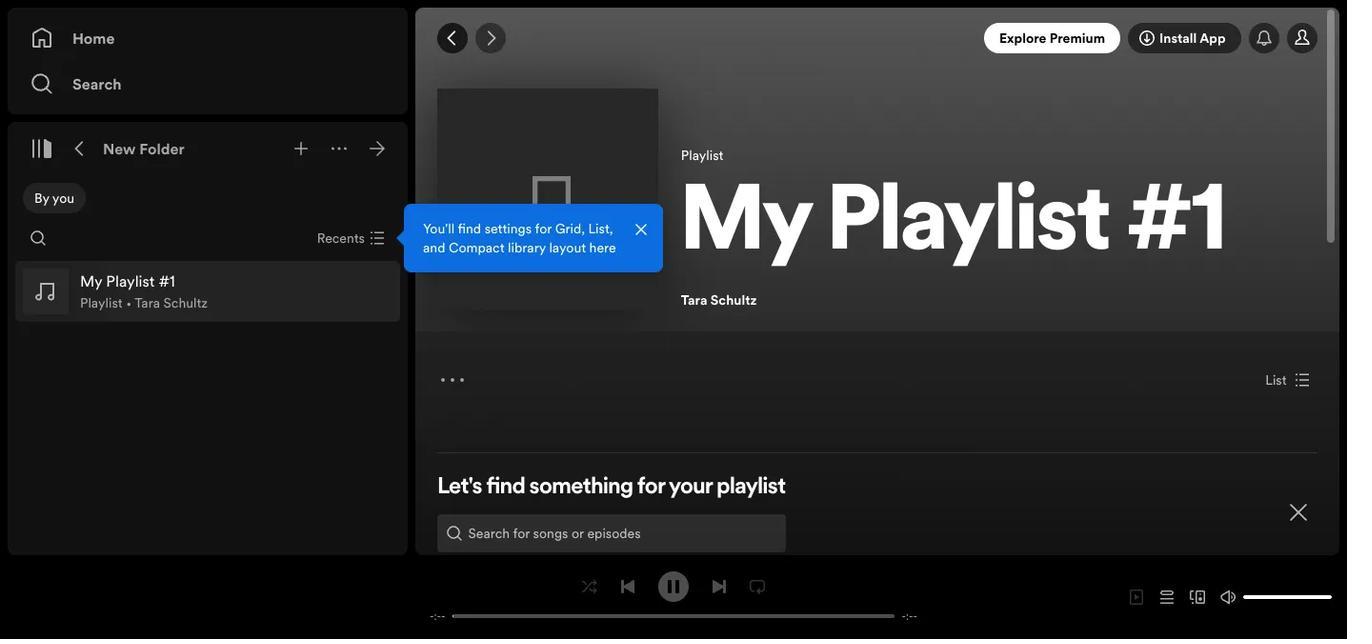 Task type: describe. For each thing, give the bounding box(es) containing it.
next image
[[712, 579, 727, 594]]

2 - from the left
[[441, 610, 446, 624]]

1 horizontal spatial tara
[[681, 290, 708, 309]]

new folder
[[103, 138, 185, 159]]

my playlist #1
[[681, 180, 1228, 272]]

1 :- from the left
[[434, 610, 441, 624]]

list item inside main element
[[15, 261, 400, 322]]

install app link
[[1129, 23, 1242, 53]]

1 - from the left
[[430, 610, 434, 624]]

home link
[[31, 19, 385, 57]]

go forward image
[[484, 31, 499, 46]]

playlist for playlist • tara schultz
[[80, 294, 123, 313]]

settings
[[485, 219, 532, 238]]

let's
[[438, 477, 482, 499]]

and
[[423, 238, 446, 257]]

install
[[1160, 29, 1198, 48]]

connect to a device image
[[1191, 590, 1206, 605]]

Disable repeat checkbox
[[743, 571, 773, 602]]

compact
[[449, 238, 505, 257]]

Search for songs or episodes field
[[438, 515, 786, 553]]

List button
[[1258, 365, 1318, 396]]

let's find something for your playlist
[[438, 477, 786, 499]]

home
[[72, 28, 115, 49]]

premium
[[1050, 29, 1106, 48]]

here
[[590, 238, 616, 257]]

my
[[681, 180, 812, 272]]

tara schultz
[[681, 290, 757, 309]]

playlist for playlist
[[681, 146, 724, 165]]

tara inside group
[[135, 294, 160, 313]]

1 horizontal spatial schultz
[[711, 290, 757, 309]]

top bar and user menu element
[[416, 8, 1340, 69]]

app
[[1200, 29, 1226, 48]]

playlist • tara schultz
[[80, 294, 208, 313]]

new folder button
[[99, 133, 189, 164]]

tara schultz link
[[681, 290, 757, 309]]

by
[[34, 189, 49, 208]]

#1
[[1128, 180, 1228, 272]]

folder
[[139, 138, 185, 159]]

you
[[52, 189, 74, 208]]

what's new image
[[1257, 31, 1272, 46]]

you'll find settings for grid, list, and compact library layout here
[[423, 219, 616, 257]]

•
[[126, 294, 132, 313]]

close image
[[1287, 501, 1310, 524]]

explore
[[1000, 29, 1047, 48]]

main element
[[8, 8, 663, 556]]

list
[[1266, 371, 1287, 390]]

new
[[103, 138, 136, 159]]

you'll
[[423, 219, 455, 238]]

find for let's
[[487, 477, 526, 499]]



Task type: vqa. For each thing, say whether or not it's contained in the screenshot.
Useful
no



Task type: locate. For each thing, give the bounding box(es) containing it.
-
[[430, 610, 434, 624], [441, 610, 446, 624], [902, 610, 907, 624], [914, 610, 918, 624]]

explore premium button
[[985, 23, 1121, 53]]

0 horizontal spatial playlist
[[80, 294, 123, 313]]

explore premium
[[1000, 29, 1106, 48]]

playlist
[[681, 146, 724, 165], [828, 180, 1112, 272], [80, 294, 123, 313]]

0 horizontal spatial -:--
[[430, 610, 446, 624]]

0 vertical spatial for
[[535, 219, 552, 238]]

3 - from the left
[[902, 610, 907, 624]]

0 horizontal spatial schultz
[[164, 294, 208, 313]]

1 horizontal spatial find
[[487, 477, 526, 499]]

:-
[[434, 610, 441, 624], [907, 610, 914, 624]]

tara
[[681, 290, 708, 309], [135, 294, 160, 313]]

2 horizontal spatial playlist
[[828, 180, 1112, 272]]

find
[[458, 219, 481, 238], [487, 477, 526, 499]]

playlist
[[717, 477, 786, 499]]

1 horizontal spatial -:--
[[902, 610, 918, 624]]

0 vertical spatial playlist
[[681, 146, 724, 165]]

None search field
[[438, 515, 786, 553]]

1 horizontal spatial for
[[638, 477, 666, 499]]

None search field
[[23, 223, 53, 254]]

0 horizontal spatial for
[[535, 219, 552, 238]]

1 vertical spatial playlist
[[828, 180, 1112, 272]]

you'll find settings for grid, list, and compact library layout here dialog
[[404, 204, 663, 273]]

2 vertical spatial playlist
[[80, 294, 123, 313]]

your
[[669, 477, 713, 499]]

schultz down my
[[711, 290, 757, 309]]

for inside you'll find settings for grid, list, and compact library layout here
[[535, 219, 552, 238]]

0 horizontal spatial :-
[[434, 610, 441, 624]]

playlist inside button
[[828, 180, 1112, 272]]

2 :- from the left
[[907, 610, 914, 624]]

0 horizontal spatial tara
[[135, 294, 160, 313]]

1 vertical spatial find
[[487, 477, 526, 499]]

disable repeat image
[[750, 579, 765, 594]]

tara right •
[[135, 294, 160, 313]]

for for grid,
[[535, 219, 552, 238]]

group containing playlist
[[15, 261, 400, 322]]

volume high image
[[1221, 590, 1236, 605]]

schultz inside list item
[[164, 294, 208, 313]]

list item
[[15, 261, 400, 322]]

schultz
[[711, 290, 757, 309], [164, 294, 208, 313]]

playlist inside list item
[[80, 294, 123, 313]]

2 -:-- from the left
[[902, 610, 918, 624]]

previous image
[[621, 579, 636, 594]]

list,
[[589, 219, 613, 238]]

1 -:-- from the left
[[430, 610, 446, 624]]

0 horizontal spatial find
[[458, 219, 481, 238]]

4 - from the left
[[914, 610, 918, 624]]

search in your library image
[[31, 231, 46, 246]]

enable shuffle image
[[582, 579, 598, 594]]

-:--
[[430, 610, 446, 624], [902, 610, 918, 624]]

Recents, List view field
[[302, 223, 397, 254]]

tara down my
[[681, 290, 708, 309]]

1 vertical spatial for
[[638, 477, 666, 499]]

find inside you'll find settings for grid, list, and compact library layout here
[[458, 219, 481, 238]]

for left grid,
[[535, 219, 552, 238]]

group
[[15, 261, 400, 322]]

none search field inside main element
[[23, 223, 53, 254]]

search link
[[31, 65, 385, 103]]

search
[[72, 73, 122, 94]]

find right you'll
[[458, 219, 481, 238]]

my playlist #1 button
[[681, 173, 1318, 283]]

player controls element
[[407, 571, 940, 624]]

by you
[[34, 189, 74, 208]]

for left your
[[638, 477, 666, 499]]

1 horizontal spatial playlist
[[681, 146, 724, 165]]

1 horizontal spatial :-
[[907, 610, 914, 624]]

By you checkbox
[[23, 183, 86, 214]]

list item containing playlist
[[15, 261, 400, 322]]

for
[[535, 219, 552, 238], [638, 477, 666, 499]]

schultz right •
[[164, 294, 208, 313]]

find right let's
[[487, 477, 526, 499]]

find for you'll
[[458, 219, 481, 238]]

library
[[508, 238, 546, 257]]

install app
[[1160, 29, 1226, 48]]

something
[[530, 477, 634, 499]]

pause image
[[666, 579, 682, 594]]

go back image
[[446, 31, 461, 46]]

group inside main element
[[15, 261, 400, 322]]

grid,
[[555, 219, 585, 238]]

for for your
[[638, 477, 666, 499]]

recents
[[317, 229, 365, 248]]

layout
[[549, 238, 586, 257]]

0 vertical spatial find
[[458, 219, 481, 238]]



